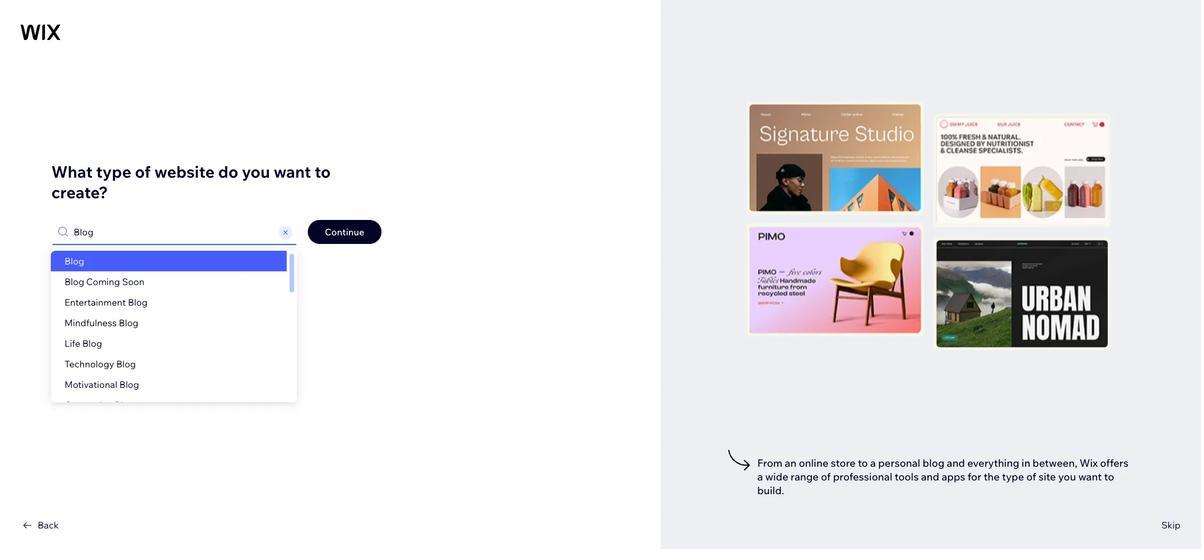 Task type: describe. For each thing, give the bounding box(es) containing it.
life
[[65, 338, 80, 349]]

motivational blog
[[65, 379, 139, 390]]

blog for life blog
[[82, 338, 102, 349]]

tools
[[895, 470, 919, 484]]

1 horizontal spatial and
[[947, 457, 965, 470]]

blog inside option
[[65, 255, 84, 267]]

want inside the from an online store to a personal blog and everything in between, wix offers a wide range of professional tools and apps for the type of site you want to build.
[[1079, 470, 1102, 484]]

type inside what type of website do you want to create?
[[96, 162, 131, 182]]

from
[[758, 457, 783, 470]]

personal
[[879, 457, 921, 470]]

blog for motivational blog
[[119, 379, 139, 390]]

online
[[799, 457, 829, 470]]

build.
[[758, 484, 784, 497]]

0 horizontal spatial a
[[758, 470, 763, 484]]

soon
[[122, 276, 144, 287]]

back
[[38, 519, 59, 531]]

between,
[[1033, 457, 1078, 470]]

2 horizontal spatial of
[[1027, 470, 1037, 484]]

life blog
[[65, 338, 102, 349]]

the
[[984, 470, 1000, 484]]

motivational
[[65, 379, 117, 390]]

1 vertical spatial and
[[921, 470, 940, 484]]

to inside what type of website do you want to create?
[[315, 162, 331, 182]]

1 horizontal spatial to
[[858, 457, 868, 470]]

entertainment
[[65, 297, 126, 308]]

skip button
[[1162, 518, 1181, 532]]

blog left coming
[[65, 276, 84, 287]]

offers
[[1101, 457, 1129, 470]]

blog for entertainment blog
[[128, 297, 148, 308]]

blog
[[923, 457, 945, 470]]

skip
[[1162, 519, 1181, 531]]

of inside what type of website do you want to create?
[[135, 162, 151, 182]]

type inside the from an online store to a personal blog and everything in between, wix offers a wide range of professional tools and apps for the type of site you want to build.
[[1002, 470, 1024, 484]]

mindfulness
[[65, 317, 117, 329]]

professional
[[833, 470, 893, 484]]

wix
[[1080, 457, 1098, 470]]

in
[[1022, 457, 1031, 470]]

quarantine
[[65, 399, 113, 411]]

continue
[[325, 226, 365, 238]]

from an online store to a personal blog and everything in between, wix offers a wide range of professional tools and apps for the type of site you want to build.
[[758, 457, 1129, 497]]



Task type: locate. For each thing, give the bounding box(es) containing it.
blog for technology blog
[[116, 358, 136, 370]]

0 vertical spatial type
[[96, 162, 131, 182]]

a left wide
[[758, 470, 763, 484]]

0 vertical spatial to
[[315, 162, 331, 182]]

technology
[[65, 358, 114, 370]]

1 horizontal spatial a
[[871, 457, 876, 470]]

to
[[315, 162, 331, 182], [858, 457, 868, 470], [1105, 470, 1115, 484]]

a
[[871, 457, 876, 470], [758, 470, 763, 484]]

back button
[[21, 518, 59, 532]]

1 vertical spatial want
[[1079, 470, 1102, 484]]

site
[[1039, 470, 1056, 484]]

0 horizontal spatial and
[[921, 470, 940, 484]]

1 horizontal spatial you
[[1059, 470, 1076, 484]]

1 horizontal spatial type
[[1002, 470, 1024, 484]]

of down online
[[821, 470, 831, 484]]

for
[[968, 470, 982, 484]]

0 vertical spatial you
[[242, 162, 270, 182]]

everything
[[968, 457, 1020, 470]]

website
[[154, 162, 215, 182]]

quarantine blog
[[65, 399, 134, 411]]

mindfulness blog
[[65, 317, 138, 329]]

type
[[96, 162, 131, 182], [1002, 470, 1024, 484]]

want inside what type of website do you want to create?
[[274, 162, 311, 182]]

1 horizontal spatial of
[[821, 470, 831, 484]]

0 horizontal spatial want
[[274, 162, 311, 182]]

blog down entertainment blog
[[119, 317, 138, 329]]

you inside the from an online store to a personal blog and everything in between, wix offers a wide range of professional tools and apps for the type of site you want to build.
[[1059, 470, 1076, 484]]

2 horizontal spatial to
[[1105, 470, 1115, 484]]

Search for your business or site type field
[[70, 221, 277, 243]]

0 horizontal spatial you
[[242, 162, 270, 182]]

0 vertical spatial a
[[871, 457, 876, 470]]

and up apps at the right of the page
[[947, 457, 965, 470]]

technology blog
[[65, 358, 136, 370]]

1 vertical spatial you
[[1059, 470, 1076, 484]]

1 vertical spatial type
[[1002, 470, 1024, 484]]

do
[[218, 162, 238, 182]]

2 vertical spatial to
[[1105, 470, 1115, 484]]

blog option
[[51, 251, 287, 271]]

store
[[831, 457, 856, 470]]

a up "professional" on the right of page
[[871, 457, 876, 470]]

what
[[51, 162, 93, 182]]

and
[[947, 457, 965, 470], [921, 470, 940, 484]]

blog down motivational blog
[[115, 399, 134, 411]]

create?
[[51, 182, 108, 202]]

range
[[791, 470, 819, 484]]

blog down soon
[[128, 297, 148, 308]]

what type of website do you want to create?
[[51, 162, 331, 202]]

blog right life on the bottom left of the page
[[82, 338, 102, 349]]

you inside what type of website do you want to create?
[[242, 162, 270, 182]]

entertainment blog
[[65, 297, 148, 308]]

blog up motivational blog
[[116, 358, 136, 370]]

of left website on the left top of the page
[[135, 162, 151, 182]]

0 horizontal spatial type
[[96, 162, 131, 182]]

0 vertical spatial and
[[947, 457, 965, 470]]

blog for mindfulness blog
[[119, 317, 138, 329]]

you right do
[[242, 162, 270, 182]]

coming
[[86, 276, 120, 287]]

you
[[242, 162, 270, 182], [1059, 470, 1076, 484]]

wide
[[765, 470, 789, 484]]

of
[[135, 162, 151, 182], [821, 470, 831, 484], [1027, 470, 1037, 484]]

1 vertical spatial a
[[758, 470, 763, 484]]

1 horizontal spatial want
[[1079, 470, 1102, 484]]

an
[[785, 457, 797, 470]]

of down in
[[1027, 470, 1037, 484]]

1 vertical spatial to
[[858, 457, 868, 470]]

list box
[[51, 251, 297, 415]]

you down between,
[[1059, 470, 1076, 484]]

type up create? at the top left of page
[[96, 162, 131, 182]]

apps
[[942, 470, 966, 484]]

blog coming soon
[[65, 276, 144, 287]]

0 vertical spatial want
[[274, 162, 311, 182]]

blog down technology blog
[[119, 379, 139, 390]]

type down in
[[1002, 470, 1024, 484]]

list box containing blog
[[51, 251, 297, 415]]

want
[[274, 162, 311, 182], [1079, 470, 1102, 484]]

blog
[[65, 255, 84, 267], [65, 276, 84, 287], [128, 297, 148, 308], [119, 317, 138, 329], [82, 338, 102, 349], [116, 358, 136, 370], [119, 379, 139, 390], [115, 399, 134, 411]]

blog for quarantine blog
[[115, 399, 134, 411]]

0 horizontal spatial to
[[315, 162, 331, 182]]

continue button
[[308, 220, 382, 244]]

0 horizontal spatial of
[[135, 162, 151, 182]]

blog up blog coming soon
[[65, 255, 84, 267]]

and down blog
[[921, 470, 940, 484]]



Task type: vqa. For each thing, say whether or not it's contained in the screenshot.
a to the bottom
yes



